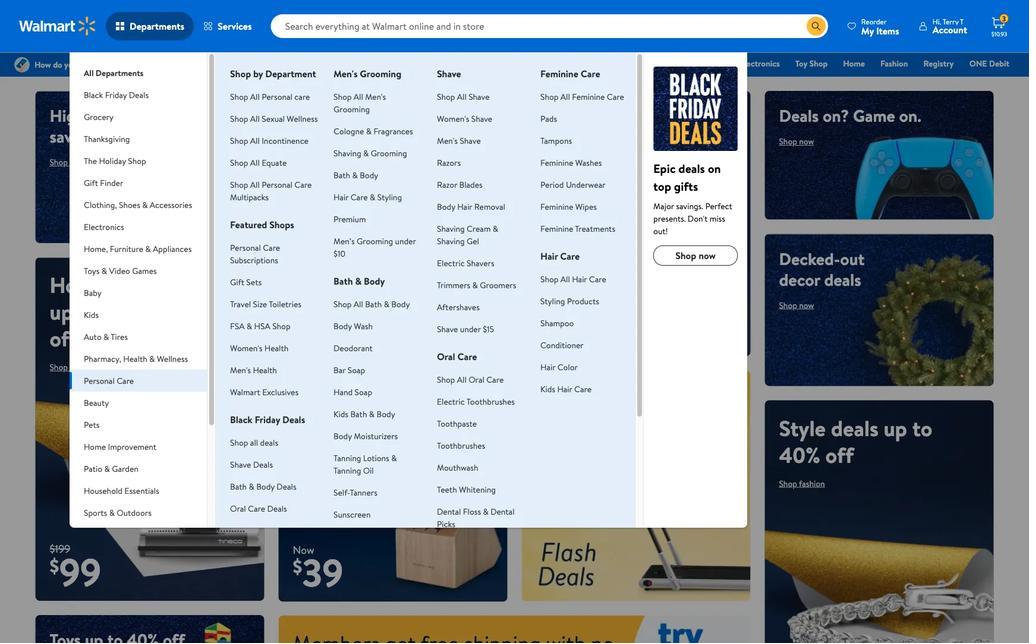 Task type: vqa. For each thing, say whether or not it's contained in the screenshot.
Shop Now related to Deals on? Game on.
yes



Task type: describe. For each thing, give the bounding box(es) containing it.
body wash link
[[334, 320, 373, 332]]

departments button
[[106, 12, 194, 40]]

men's for men's health
[[230, 364, 251, 376]]

deals for style deals up to 40% off
[[831, 413, 879, 443]]

bath & body link
[[334, 169, 379, 181]]

hair down razor blades link
[[458, 201, 473, 212]]

electric shavers link
[[437, 257, 495, 269]]

savings.
[[677, 200, 704, 212]]

body hair removal
[[437, 201, 506, 212]]

all for shop all hair care
[[561, 273, 570, 285]]

all for shop all personal care multipacks
[[250, 179, 260, 190]]

deals inside decked-out decor deals
[[825, 268, 862, 291]]

on.
[[900, 104, 922, 127]]

care inside personal care subscriptions
[[263, 242, 280, 253]]

cologne & fragrances link
[[334, 125, 413, 137]]

teeth whitening
[[437, 484, 496, 496]]

now down don't
[[699, 249, 716, 262]]

toothpaste
[[437, 418, 477, 430]]

grocery & essentials link
[[448, 57, 533, 70]]

lotions
[[363, 452, 390, 464]]

shop all men's grooming link
[[334, 91, 386, 115]]

now for decked-out decor deals
[[800, 300, 815, 311]]

shave down women's shave link
[[460, 135, 481, 146]]

$10.93
[[992, 30, 1008, 38]]

care down bath & body deals
[[248, 503, 265, 515]]

shop all equate link
[[230, 157, 287, 168]]

1 vertical spatial under
[[460, 323, 481, 335]]

& inside dental floss & dental picks
[[483, 506, 489, 518]]

registry
[[924, 58, 954, 69]]

1 vertical spatial toothbrushes
[[437, 440, 486, 452]]

removal
[[475, 201, 506, 212]]

body wash
[[334, 320, 373, 332]]

$ for 99
[[50, 553, 59, 579]]

grooming down fragrances
[[371, 147, 407, 159]]

items
[[877, 24, 900, 37]]

finder for gift finder dropdown button
[[100, 177, 123, 189]]

hair up premium link
[[334, 191, 349, 203]]

1 horizontal spatial friday
[[255, 413, 280, 427]]

shave up shop all shave link
[[437, 67, 462, 80]]

feminine for feminine treatments
[[541, 223, 574, 234]]

treatments
[[575, 223, 616, 234]]

shop all personal care multipacks link
[[230, 179, 312, 203]]

now for deals on? game on.
[[800, 136, 815, 147]]

hair up products
[[572, 273, 587, 285]]

& inside tanning lotions & tanning oil
[[392, 452, 397, 464]]

2 dental from the left
[[491, 506, 515, 518]]

shop now link for save big!
[[293, 323, 347, 342]]

holiday for the holiday shop dropdown button
[[99, 155, 126, 167]]

care up products
[[589, 273, 607, 285]]

men's for men's shave
[[437, 135, 458, 146]]

all for shop all equate
[[250, 157, 260, 168]]

all for shop all men's grooming
[[354, 91, 363, 102]]

care inside shop all personal care multipacks
[[295, 179, 312, 190]]

to inside up to 40% off sports gear
[[561, 384, 577, 407]]

kids for bath & body
[[334, 408, 349, 420]]

cologne & fragrances
[[334, 125, 413, 137]]

electronics for electronics link
[[740, 58, 780, 69]]

shave down aftershaves
[[437, 323, 458, 335]]

grooming up shop all men's grooming link
[[360, 67, 402, 80]]

soap for hand soap
[[355, 386, 372, 398]]

shave deals
[[230, 459, 273, 471]]

hand soap
[[334, 386, 372, 398]]

1 dental from the left
[[437, 506, 461, 518]]

1 horizontal spatial wellness
[[255, 525, 286, 537]]

size
[[253, 298, 267, 310]]

shop inside 'shop all men's grooming'
[[334, 91, 352, 102]]

toys & video games
[[84, 265, 157, 277]]

soap for bar soap
[[348, 364, 365, 376]]

30%
[[103, 297, 142, 327]]

2 horizontal spatial oral
[[469, 374, 485, 386]]

bath down hand soap link
[[351, 408, 367, 420]]

thanksgiving for thanksgiving link at top
[[543, 58, 591, 69]]

tech
[[89, 104, 121, 127]]

served
[[409, 384, 456, 407]]

teeth
[[437, 484, 457, 496]]

gift sets
[[230, 276, 262, 288]]

premium
[[334, 213, 366, 225]]

hand soap link
[[334, 386, 372, 398]]

3
[[1003, 14, 1007, 24]]

the for the holiday shop link
[[606, 58, 619, 69]]

shop by department
[[230, 67, 316, 80]]

shop now link for home deals up to 30% off
[[50, 362, 85, 373]]

deals left on?
[[780, 104, 819, 127]]

1 tanning from the top
[[334, 452, 361, 464]]

huge
[[167, 104, 203, 127]]

care inside dropdown button
[[117, 375, 134, 387]]

care up electric toothbrushes
[[487, 374, 504, 386]]

toys
[[84, 265, 100, 277]]

high
[[50, 104, 85, 127]]

care up shop all oral care link
[[458, 350, 477, 363]]

featured shops
[[230, 218, 294, 231]]

video
[[109, 265, 130, 277]]

pets
[[84, 419, 100, 431]]

seasonal decor & party supplies button
[[70, 524, 207, 559]]

up for style deals up to 40% off
[[884, 413, 908, 443]]

gifts
[[675, 178, 699, 195]]

feminine washes link
[[541, 157, 602, 168]]

shave up women's shave
[[469, 91, 490, 102]]

feminine down feminine care at the top
[[572, 91, 605, 102]]

improvement
[[108, 441, 156, 453]]

shop now for decked-out decor deals
[[780, 300, 815, 311]]

shop fashion link
[[780, 478, 826, 490]]

walmart+
[[975, 74, 1010, 86]]

hair right up
[[558, 383, 573, 395]]

black friday deals for black friday deals dropdown button in the left of the page
[[84, 89, 149, 101]]

grooming inside men's grooming under $10
[[357, 235, 393, 247]]

women's for women's shave
[[437, 113, 470, 124]]

toiletries
[[269, 298, 302, 310]]

all for shop all feminine care
[[561, 91, 570, 102]]

to for style
[[913, 413, 933, 443]]

off inside up to 40% off sports gear
[[617, 384, 639, 407]]

deals for epic deals on top gifts major savings. perfect presents. don't miss out!
[[679, 160, 705, 177]]

women's health link
[[230, 342, 289, 354]]

men's grooming
[[334, 67, 402, 80]]

0 vertical spatial sexual
[[262, 113, 285, 124]]

now for high tech gifts, huge savings
[[70, 156, 85, 168]]

shop now link for deals on? game on.
[[780, 136, 815, 147]]

women's for women's health
[[230, 342, 263, 354]]

fragrances
[[374, 125, 413, 137]]

39
[[302, 546, 344, 599]]

styling products link
[[541, 295, 600, 307]]

body moisturizers link
[[334, 430, 398, 442]]

supplies
[[84, 542, 113, 553]]

2 tanning from the top
[[334, 465, 361, 477]]

1 vertical spatial styling
[[541, 295, 565, 307]]

tampons link
[[541, 135, 572, 146]]

are
[[382, 384, 405, 407]]

oil
[[363, 465, 374, 477]]

shop all bath & body
[[334, 298, 410, 310]]

kids hair care link
[[541, 383, 592, 395]]

1 horizontal spatial black friday deals
[[230, 413, 305, 427]]

shave down the all at the left bottom
[[230, 459, 251, 471]]

high tech gifts, huge savings
[[50, 104, 203, 148]]

care down the holiday shop link
[[607, 91, 625, 102]]

hsa
[[254, 320, 271, 332]]

electric shavers
[[437, 257, 495, 269]]

electronics for electronics dropdown button
[[84, 221, 124, 233]]

care down "bath & body" link
[[351, 191, 368, 203]]

gift for gift sets link
[[230, 276, 245, 288]]

services
[[218, 20, 252, 33]]

& inside seasonal decor & party supplies
[[141, 529, 147, 541]]

bath up the hair care & styling link
[[334, 169, 350, 181]]

bath up wash
[[365, 298, 382, 310]]

gift finder for gift finder dropdown button
[[84, 177, 123, 189]]

search icon image
[[812, 21, 821, 31]]

shaving for shaving cream & shaving gel
[[437, 223, 465, 234]]

oral for oral care deals
[[230, 503, 246, 515]]

the holiday shop button
[[70, 150, 207, 172]]

grocery button
[[70, 106, 207, 128]]

auto
[[84, 331, 102, 343]]

shop inside dropdown button
[[128, 155, 146, 167]]

2 vertical spatial shaving
[[437, 235, 465, 247]]

one debit walmart+
[[970, 58, 1010, 86]]

hair up shop all hair care link
[[541, 250, 558, 263]]

personal up shop all sexual wellness link
[[262, 91, 293, 102]]

deals inside dropdown button
[[129, 89, 149, 101]]

home link
[[838, 57, 871, 70]]

men's grooming under $10
[[334, 235, 416, 259]]

bath & body deals link
[[230, 481, 297, 493]]

home, furniture & appliances
[[84, 243, 192, 255]]

services button
[[194, 12, 262, 40]]

health for pharmacy,
[[123, 353, 147, 365]]

teeth whitening link
[[437, 484, 496, 496]]

deals for home deals up to 30% off
[[111, 270, 159, 300]]

groomers
[[480, 279, 517, 291]]

personal care button
[[70, 370, 207, 392]]

kids inside dropdown button
[[84, 309, 99, 321]]

0 vertical spatial styling
[[378, 191, 402, 203]]

oral for oral care
[[437, 350, 455, 363]]

shop all personal care
[[230, 91, 310, 102]]

hand
[[334, 386, 353, 398]]

deals down exclusives
[[283, 413, 305, 427]]

up for home deals up to 30% off
[[50, 297, 73, 327]]

fsa
[[230, 320, 245, 332]]

was dollar $199, now dollar 99 group
[[35, 542, 101, 601]]

1 vertical spatial sexual
[[230, 525, 253, 537]]

shop all deals
[[230, 437, 278, 449]]

toy shop
[[796, 58, 828, 69]]

kids button
[[70, 304, 207, 326]]

pads link
[[541, 113, 558, 124]]

up
[[536, 384, 557, 407]]

0 vertical spatial toothbrushes
[[467, 396, 515, 408]]

shop now link for home deals are served
[[293, 416, 328, 427]]

shaving & grooming
[[334, 147, 407, 159]]

deals up now
[[288, 525, 308, 537]]

fsa & hsa shop link
[[230, 320, 291, 332]]

shampoo
[[541, 317, 574, 329]]

hair left color
[[541, 361, 556, 373]]

shaving for shaving & grooming
[[334, 147, 361, 159]]

gear
[[585, 405, 618, 428]]

feminine for feminine care
[[541, 67, 579, 80]]

care down color
[[575, 383, 592, 395]]

now for home deals up to 30% off
[[70, 362, 85, 373]]

health for men's
[[253, 364, 277, 376]]

beauty button
[[70, 392, 207, 414]]



Task type: locate. For each thing, give the bounding box(es) containing it.
sexual down oral care deals link
[[230, 525, 253, 537]]

0 horizontal spatial off
[[50, 324, 78, 354]]

health inside dropdown button
[[123, 353, 147, 365]]

departments inside popup button
[[130, 20, 184, 33]]

decor
[[117, 529, 139, 541]]

thanksgiving down tech
[[84, 133, 130, 145]]

major
[[654, 200, 675, 212]]

0 horizontal spatial the holiday shop
[[84, 155, 146, 167]]

grooming up cologne
[[334, 103, 370, 115]]

1 vertical spatial off
[[617, 384, 639, 407]]

feminine wipes link
[[541, 201, 597, 212]]

feminine down period
[[541, 201, 574, 212]]

electronics inside dropdown button
[[84, 221, 124, 233]]

under inside men's grooming under $10
[[395, 235, 416, 247]]

0 horizontal spatial gift finder
[[84, 177, 123, 189]]

conditioner link
[[541, 339, 584, 351]]

deals up sexual wellness deals
[[267, 503, 287, 515]]

grooming right men's
[[357, 235, 393, 247]]

the inside the holiday shop link
[[606, 58, 619, 69]]

grocery up savings
[[84, 111, 114, 123]]

shop all shave link
[[437, 91, 490, 102]]

feminine for feminine wipes
[[541, 201, 574, 212]]

all down men's grooming
[[354, 91, 363, 102]]

feminine for feminine washes
[[541, 157, 574, 168]]

pharmacy, health & wellness button
[[70, 348, 207, 370]]

$ inside "$199 $ 99"
[[50, 553, 59, 579]]

0 vertical spatial holiday
[[621, 58, 649, 69]]

home inside home deals up to 30% off
[[50, 270, 106, 300]]

now up the deodorant
[[323, 327, 338, 339]]

wellness for pharmacy, health & wellness
[[157, 353, 188, 365]]

oral care
[[437, 350, 477, 363]]

home for home deals are served
[[293, 384, 337, 407]]

black up tech
[[84, 89, 103, 101]]

soap right bar
[[348, 364, 365, 376]]

off inside style deals up to 40% off
[[826, 440, 854, 470]]

styling up shampoo
[[541, 295, 565, 307]]

black for the black friday deals link
[[372, 58, 392, 69]]

dental floss & dental picks link
[[437, 506, 515, 530]]

0 horizontal spatial to
[[78, 297, 98, 327]]

0 vertical spatial bath & body
[[334, 169, 379, 181]]

0 horizontal spatial black friday deals
[[84, 89, 149, 101]]

shaving & grooming link
[[334, 147, 407, 159]]

shaving cream & shaving gel link
[[437, 223, 499, 247]]

1 vertical spatial thanksgiving
[[84, 133, 130, 145]]

Search search field
[[271, 14, 829, 38]]

shop now for home deals are served
[[293, 416, 328, 427]]

hair
[[334, 191, 349, 203], [458, 201, 473, 212], [541, 250, 558, 263], [572, 273, 587, 285], [541, 361, 556, 373], [558, 383, 573, 395]]

home for home improvement
[[84, 441, 106, 453]]

the for the holiday shop dropdown button
[[84, 155, 97, 167]]

all for shop all incontinence
[[250, 135, 260, 146]]

to for home
[[78, 297, 98, 327]]

now down savings
[[70, 156, 85, 168]]

1 vertical spatial bath & body
[[334, 275, 385, 288]]

the inside the holiday shop dropdown button
[[84, 155, 97, 167]]

care up shop all hair care link
[[561, 250, 580, 263]]

0 horizontal spatial wellness
[[157, 353, 188, 365]]

gift inside dropdown button
[[84, 177, 98, 189]]

1 horizontal spatial off
[[617, 384, 639, 407]]

1 horizontal spatial finder
[[701, 58, 725, 69]]

home down bar
[[293, 384, 337, 407]]

up inside style deals up to 40% off
[[884, 413, 908, 443]]

personal up subscriptions
[[230, 242, 261, 253]]

personal inside shop all personal care multipacks
[[262, 179, 293, 190]]

gift left sets
[[230, 276, 245, 288]]

2 vertical spatial friday
[[255, 413, 280, 427]]

men's up razors
[[437, 135, 458, 146]]

trimmers & groomers
[[437, 279, 517, 291]]

1 vertical spatial 40%
[[780, 440, 821, 470]]

1 vertical spatial up
[[884, 413, 908, 443]]

shampoo link
[[541, 317, 574, 329]]

oral care deals link
[[230, 503, 287, 515]]

deals up bath & body deals link
[[253, 459, 273, 471]]

Walmart Site-Wide search field
[[271, 14, 829, 38]]

finder left electronics link
[[701, 58, 725, 69]]

the holiday shop inside the holiday shop link
[[606, 58, 669, 69]]

shaving down cologne
[[334, 147, 361, 159]]

2 vertical spatial wellness
[[255, 525, 286, 537]]

products
[[567, 295, 600, 307]]

off for home deals up to 30% off
[[50, 324, 78, 354]]

personal down "equate" on the top left
[[262, 179, 293, 190]]

wellness inside dropdown button
[[157, 353, 188, 365]]

2 horizontal spatial gift
[[684, 58, 699, 69]]

now down deals on? game on.
[[800, 136, 815, 147]]

deals up oral care deals link
[[277, 481, 297, 493]]

0 horizontal spatial holiday
[[99, 155, 126, 167]]

shop now for high tech gifts, huge savings
[[50, 156, 85, 168]]

black inside dropdown button
[[84, 89, 103, 101]]

electronics down clothing,
[[84, 221, 124, 233]]

shave down shop all shave
[[472, 113, 493, 124]]

& inside shaving cream & shaving gel
[[493, 223, 499, 234]]

0 horizontal spatial essentials
[[125, 485, 159, 497]]

fashion
[[881, 58, 909, 69]]

1 horizontal spatial 40%
[[780, 440, 821, 470]]

$ inside "now $ 39"
[[293, 554, 302, 580]]

care down pharmacy, health & wellness
[[117, 375, 134, 387]]

2 vertical spatial to
[[913, 413, 933, 443]]

departments up the all departments link
[[130, 20, 184, 33]]

essentials inside dropdown button
[[125, 485, 159, 497]]

shop all bath & body link
[[334, 298, 410, 310]]

thanksgiving for thanksgiving dropdown button
[[84, 133, 130, 145]]

feminine down feminine wipes "link"
[[541, 223, 574, 234]]

0 vertical spatial shaving
[[334, 147, 361, 159]]

styling down "bath & body" link
[[378, 191, 402, 203]]

my
[[862, 24, 875, 37]]

all inside 'shop all men's grooming'
[[354, 91, 363, 102]]

furniture
[[110, 243, 143, 255]]

electric for electric toothbrushes
[[437, 396, 465, 408]]

top
[[654, 178, 672, 195]]

all up women's shave
[[457, 91, 467, 102]]

1 vertical spatial oral
[[469, 374, 485, 386]]

women's
[[437, 113, 470, 124], [230, 342, 263, 354]]

feminine treatments
[[541, 223, 616, 234]]

black friday deals button
[[70, 84, 207, 106]]

save
[[293, 259, 369, 312]]

oral up shop all oral care link
[[437, 350, 455, 363]]

2 vertical spatial black friday deals
[[230, 413, 305, 427]]

personal inside personal care dropdown button
[[84, 375, 115, 387]]

1 horizontal spatial black
[[230, 413, 253, 427]]

dental up the picks
[[437, 506, 461, 518]]

feminine washes
[[541, 157, 602, 168]]

personal care image
[[654, 67, 738, 151]]

home for home
[[844, 58, 866, 69]]

women's up men's health
[[230, 342, 263, 354]]

1 horizontal spatial dental
[[491, 506, 515, 518]]

0 vertical spatial kids
[[84, 309, 99, 321]]

1 vertical spatial to
[[561, 384, 577, 407]]

pets button
[[70, 414, 207, 436]]

all down by
[[250, 91, 260, 102]]

1 horizontal spatial up
[[884, 413, 908, 443]]

1 vertical spatial the
[[84, 155, 97, 167]]

to inside style deals up to 40% off
[[913, 413, 933, 443]]

all inside shop all personal care multipacks
[[250, 179, 260, 190]]

0 vertical spatial soap
[[348, 364, 365, 376]]

finder for the gift finder link
[[701, 58, 725, 69]]

kids up auto
[[84, 309, 99, 321]]

grocery for grocery
[[84, 111, 114, 123]]

kids down hair color link
[[541, 383, 556, 395]]

0 vertical spatial gift finder
[[684, 58, 725, 69]]

home inside dropdown button
[[84, 441, 106, 453]]

underwear
[[566, 179, 606, 190]]

men's
[[334, 67, 358, 80], [365, 91, 386, 102], [437, 135, 458, 146], [230, 364, 251, 376]]

0 vertical spatial electronics
[[740, 58, 780, 69]]

0 horizontal spatial the
[[84, 155, 97, 167]]

0 vertical spatial departments
[[130, 20, 184, 33]]

bath & body up the hair care & styling link
[[334, 169, 379, 181]]

shavers
[[467, 257, 495, 269]]

men's up shop all men's grooming link
[[334, 67, 358, 80]]

shop all sexual wellness link
[[230, 113, 318, 124]]

black friday deals for the black friday deals link
[[372, 58, 438, 69]]

grocery & essentials
[[453, 58, 528, 69]]

0 horizontal spatial thanksgiving
[[84, 133, 130, 145]]

hair care
[[541, 250, 580, 263]]

wellness for shop all sexual wellness
[[287, 113, 318, 124]]

up inside home deals up to 30% off
[[50, 297, 73, 327]]

0 horizontal spatial oral
[[230, 503, 246, 515]]

home
[[844, 58, 866, 69], [50, 270, 106, 300], [293, 384, 337, 407], [84, 441, 106, 453]]

1 electric from the top
[[437, 257, 465, 269]]

now left kids bath & body
[[313, 416, 328, 427]]

1 horizontal spatial grocery
[[453, 58, 482, 69]]

health up the walmart exclusives
[[253, 364, 277, 376]]

2 electric from the top
[[437, 396, 465, 408]]

sexual down shop all personal care
[[262, 113, 285, 124]]

shop now link for high tech gifts, huge savings
[[50, 156, 85, 168]]

home down home,
[[50, 270, 106, 300]]

travel size toiletries
[[230, 298, 302, 310]]

1 horizontal spatial thanksgiving
[[543, 58, 591, 69]]

household essentials
[[84, 485, 159, 497]]

kids bath & body
[[334, 408, 395, 420]]

holiday inside dropdown button
[[99, 155, 126, 167]]

shop now link for decked-out decor deals
[[780, 300, 815, 311]]

0 horizontal spatial finder
[[100, 177, 123, 189]]

thanksgiving inside dropdown button
[[84, 133, 130, 145]]

styling
[[378, 191, 402, 203], [541, 295, 565, 307]]

1 vertical spatial departments
[[96, 67, 144, 79]]

oral up electric toothbrushes
[[469, 374, 485, 386]]

0 horizontal spatial up
[[50, 297, 73, 327]]

gift finder for the gift finder link
[[684, 58, 725, 69]]

2 horizontal spatial black friday deals
[[372, 58, 438, 69]]

bath down $10
[[334, 275, 353, 288]]

all for shop all sexual wellness
[[250, 113, 260, 124]]

1 horizontal spatial kids
[[334, 408, 349, 420]]

sports & outdoors button
[[70, 502, 207, 524]]

walmart+ link
[[969, 74, 1016, 87]]

1 vertical spatial the holiday shop
[[84, 155, 146, 167]]

electric for electric shavers
[[437, 257, 465, 269]]

fashion
[[800, 478, 826, 490]]

style deals up to 40% off
[[780, 413, 933, 470]]

care down incontinence
[[295, 179, 312, 190]]

out!
[[654, 225, 668, 237]]

$ left supplies at the bottom
[[50, 553, 59, 579]]

0 horizontal spatial kids
[[84, 309, 99, 321]]

deals
[[418, 58, 438, 69], [129, 89, 149, 101], [780, 104, 819, 127], [283, 413, 305, 427], [253, 459, 273, 471], [277, 481, 297, 493], [267, 503, 287, 515], [288, 525, 308, 537]]

black
[[372, 58, 392, 69], [84, 89, 103, 101], [230, 413, 253, 427]]

all for shop all personal care
[[250, 91, 260, 102]]

shaving left gel
[[437, 235, 465, 247]]

household essentials button
[[70, 480, 207, 502]]

shoes
[[119, 199, 140, 211]]

fsa & hsa shop
[[230, 320, 291, 332]]

1 horizontal spatial oral
[[437, 350, 455, 363]]

0 vertical spatial essentials
[[492, 58, 528, 69]]

soap right hand
[[355, 386, 372, 398]]

1 horizontal spatial gift finder
[[684, 58, 725, 69]]

wellness down auto & tires dropdown button
[[157, 353, 188, 365]]

multipacks
[[230, 191, 269, 203]]

tanning left oil
[[334, 465, 361, 477]]

gift finder up clothing,
[[84, 177, 123, 189]]

essentials
[[492, 58, 528, 69], [125, 485, 159, 497]]

2 vertical spatial gift
[[230, 276, 245, 288]]

gift for gift finder dropdown button
[[84, 177, 98, 189]]

the right feminine care at the top
[[606, 58, 619, 69]]

essentials down patio & garden dropdown button
[[125, 485, 159, 497]]

bath down shave deals "link" on the left of page
[[230, 481, 247, 493]]

0 vertical spatial grocery
[[453, 58, 482, 69]]

tires
[[111, 331, 128, 343]]

men's for men's grooming
[[334, 67, 358, 80]]

1 vertical spatial black friday deals
[[84, 89, 149, 101]]

off
[[50, 324, 78, 354], [617, 384, 639, 407], [826, 440, 854, 470]]

black up 'shop all men's grooming'
[[372, 58, 392, 69]]

all down the oral care at the left bottom
[[457, 374, 467, 386]]

deals up shop all shave link
[[418, 58, 438, 69]]

friday inside dropdown button
[[105, 89, 127, 101]]

health down hsa
[[265, 342, 289, 354]]

gift finder inside dropdown button
[[84, 177, 123, 189]]

all up wash
[[354, 298, 363, 310]]

0 horizontal spatial electronics
[[84, 221, 124, 233]]

2 horizontal spatial wellness
[[287, 113, 318, 124]]

gift for the gift finder link
[[684, 58, 699, 69]]

0 horizontal spatial under
[[395, 235, 416, 247]]

1 vertical spatial gift
[[84, 177, 98, 189]]

black friday deals
[[372, 58, 438, 69], [84, 89, 149, 101], [230, 413, 305, 427]]

seasonal
[[84, 529, 115, 541]]

1 horizontal spatial to
[[561, 384, 577, 407]]

shaving cream & shaving gel
[[437, 223, 499, 247]]

grooming inside 'shop all men's grooming'
[[334, 103, 370, 115]]

0 vertical spatial 40%
[[581, 384, 613, 407]]

1 vertical spatial kids
[[541, 383, 556, 395]]

on
[[708, 160, 721, 177]]

now dollar 39 null group
[[279, 543, 344, 602]]

period underwear
[[541, 179, 606, 190]]

40% inside style deals up to 40% off
[[780, 440, 821, 470]]

thanksgiving link
[[538, 57, 596, 70]]

under up big!
[[395, 235, 416, 247]]

personal inside personal care subscriptions
[[230, 242, 261, 253]]

off for style deals up to 40% off
[[826, 440, 854, 470]]

kids for hair care
[[541, 383, 556, 395]]

1 vertical spatial holiday
[[99, 155, 126, 167]]

1 horizontal spatial under
[[460, 323, 481, 335]]

all for shop all bath & body
[[354, 298, 363, 310]]

1 vertical spatial tanning
[[334, 465, 361, 477]]

shop all oral care link
[[437, 374, 504, 386]]

deals inside style deals up to 40% off
[[831, 413, 879, 443]]

0 horizontal spatial friday
[[105, 89, 127, 101]]

black friday deals inside dropdown button
[[84, 89, 149, 101]]

outdoors
[[117, 507, 152, 519]]

finder inside dropdown button
[[100, 177, 123, 189]]

bath & body deals
[[230, 481, 297, 493]]

feminine down tampons
[[541, 157, 574, 168]]

oral care deals
[[230, 503, 287, 515]]

sunscreen link
[[334, 509, 371, 521]]

1 horizontal spatial sexual
[[262, 113, 285, 124]]

2 horizontal spatial to
[[913, 413, 933, 443]]

men's inside 'shop all men's grooming'
[[365, 91, 386, 102]]

washes
[[576, 157, 602, 168]]

health for women's
[[265, 342, 289, 354]]

all
[[250, 437, 258, 449]]

personal up beauty at bottom
[[84, 375, 115, 387]]

deals inside epic deals on top gifts major savings. perfect presents. don't miss out!
[[679, 160, 705, 177]]

the holiday shop for the holiday shop dropdown button
[[84, 155, 146, 167]]

off inside home deals up to 30% off
[[50, 324, 78, 354]]

out
[[841, 247, 865, 270]]

pads
[[541, 113, 558, 124]]

baby
[[84, 287, 102, 299]]

bath
[[334, 169, 350, 181], [334, 275, 353, 288], [365, 298, 382, 310], [351, 408, 367, 420], [230, 481, 247, 493]]

all up tech
[[84, 67, 94, 79]]

2 vertical spatial oral
[[230, 503, 246, 515]]

feminine up shop all feminine care link
[[541, 67, 579, 80]]

friday for black friday deals dropdown button in the left of the page
[[105, 89, 127, 101]]

bath & body up shop all bath & body
[[334, 275, 385, 288]]

grocery for grocery & essentials
[[453, 58, 482, 69]]

grocery inside dropdown button
[[84, 111, 114, 123]]

1 bath & body from the top
[[334, 169, 379, 181]]

account
[[933, 23, 968, 36]]

0 vertical spatial to
[[78, 297, 98, 327]]

1 horizontal spatial essentials
[[492, 58, 528, 69]]

1 horizontal spatial electronics
[[740, 58, 780, 69]]

tampons
[[541, 135, 572, 146]]

0 horizontal spatial dental
[[437, 506, 461, 518]]

oral down bath & body deals
[[230, 503, 246, 515]]

feminine care
[[541, 67, 601, 80]]

black for black friday deals dropdown button in the left of the page
[[84, 89, 103, 101]]

gift up clothing,
[[84, 177, 98, 189]]

0 horizontal spatial black
[[84, 89, 103, 101]]

99
[[59, 545, 101, 598]]

all for shop all shave
[[457, 91, 467, 102]]

walmart image
[[19, 17, 96, 36]]

black up the all at the left bottom
[[230, 413, 253, 427]]

hi,
[[933, 16, 942, 26]]

all for shop all oral care
[[457, 374, 467, 386]]

0 vertical spatial off
[[50, 324, 78, 354]]

0 horizontal spatial $
[[50, 553, 59, 579]]

1 vertical spatial essentials
[[125, 485, 159, 497]]

shop all personal care link
[[230, 91, 310, 102]]

aftershaves link
[[437, 301, 480, 313]]

2 vertical spatial off
[[826, 440, 854, 470]]

gift finder left electronics link
[[684, 58, 725, 69]]

shop now for home deals up to 30% off
[[50, 362, 85, 373]]

men's grooming under $10 link
[[334, 235, 416, 259]]

1 horizontal spatial styling
[[541, 295, 565, 307]]

0 vertical spatial friday
[[394, 58, 416, 69]]

now for home deals are served
[[313, 416, 328, 427]]

$ for 39
[[293, 554, 302, 580]]

1 vertical spatial electronics
[[84, 221, 124, 233]]

feminine
[[541, 67, 579, 80], [572, 91, 605, 102], [541, 157, 574, 168], [541, 201, 574, 212], [541, 223, 574, 234]]

40% inside up to 40% off sports gear
[[581, 384, 613, 407]]

departments up black friday deals dropdown button in the left of the page
[[96, 67, 144, 79]]

shop now for deals on? game on.
[[780, 136, 815, 147]]

women's health
[[230, 342, 289, 354]]

now for save big!
[[323, 327, 338, 339]]

1 horizontal spatial holiday
[[621, 58, 649, 69]]

to inside home deals up to 30% off
[[78, 297, 98, 327]]

0 vertical spatial oral
[[437, 350, 455, 363]]

the holiday shop for the holiday shop link
[[606, 58, 669, 69]]

friday for the black friday deals link
[[394, 58, 416, 69]]

shop inside shop all personal care multipacks
[[230, 179, 248, 190]]

wipes
[[576, 201, 597, 212]]

deals inside home deals up to 30% off
[[111, 270, 159, 300]]

the holiday shop inside the holiday shop dropdown button
[[84, 155, 146, 167]]

home down the my
[[844, 58, 866, 69]]

patio & garden
[[84, 463, 138, 475]]

shop now for save big!
[[303, 327, 338, 339]]

deals on? game on.
[[780, 104, 922, 127]]

0 vertical spatial electric
[[437, 257, 465, 269]]

1 vertical spatial shaving
[[437, 223, 465, 234]]

body moisturizers
[[334, 430, 398, 442]]

holiday for the holiday shop link
[[621, 58, 649, 69]]

auto & tires button
[[70, 326, 207, 348]]

now down decor
[[800, 300, 815, 311]]

electric up trimmers
[[437, 257, 465, 269]]

shave under $15 link
[[437, 323, 495, 335]]

health down auto & tires dropdown button
[[123, 353, 147, 365]]

shop now
[[780, 136, 815, 147], [50, 156, 85, 168], [676, 249, 716, 262], [780, 300, 815, 311], [303, 327, 338, 339], [50, 362, 85, 373], [293, 416, 328, 427]]

0 vertical spatial thanksgiving
[[543, 58, 591, 69]]

0 horizontal spatial gift
[[84, 177, 98, 189]]

electric up toothpaste
[[437, 396, 465, 408]]

0 vertical spatial black friday deals
[[372, 58, 438, 69]]

1 vertical spatial gift finder
[[84, 177, 123, 189]]

kids down hand
[[334, 408, 349, 420]]

0 vertical spatial the
[[606, 58, 619, 69]]

deals for home deals are served
[[341, 384, 378, 407]]

men's up walmart
[[230, 364, 251, 376]]

0 vertical spatial the holiday shop
[[606, 58, 669, 69]]

1 vertical spatial black
[[84, 89, 103, 101]]

2 horizontal spatial off
[[826, 440, 854, 470]]

2 bath & body from the top
[[334, 275, 385, 288]]

debit
[[990, 58, 1010, 69]]

dental right floss at the bottom of the page
[[491, 506, 515, 518]]

0 vertical spatial women's
[[437, 113, 470, 124]]

shop all men's grooming
[[334, 91, 386, 115]]

1 horizontal spatial the
[[606, 58, 619, 69]]

home for home deals up to 30% off
[[50, 270, 106, 300]]

care up shop all feminine care
[[581, 67, 601, 80]]

finder up clothing,
[[100, 177, 123, 189]]

electronics left toy at the right top of the page
[[740, 58, 780, 69]]

now down auto
[[70, 362, 85, 373]]



